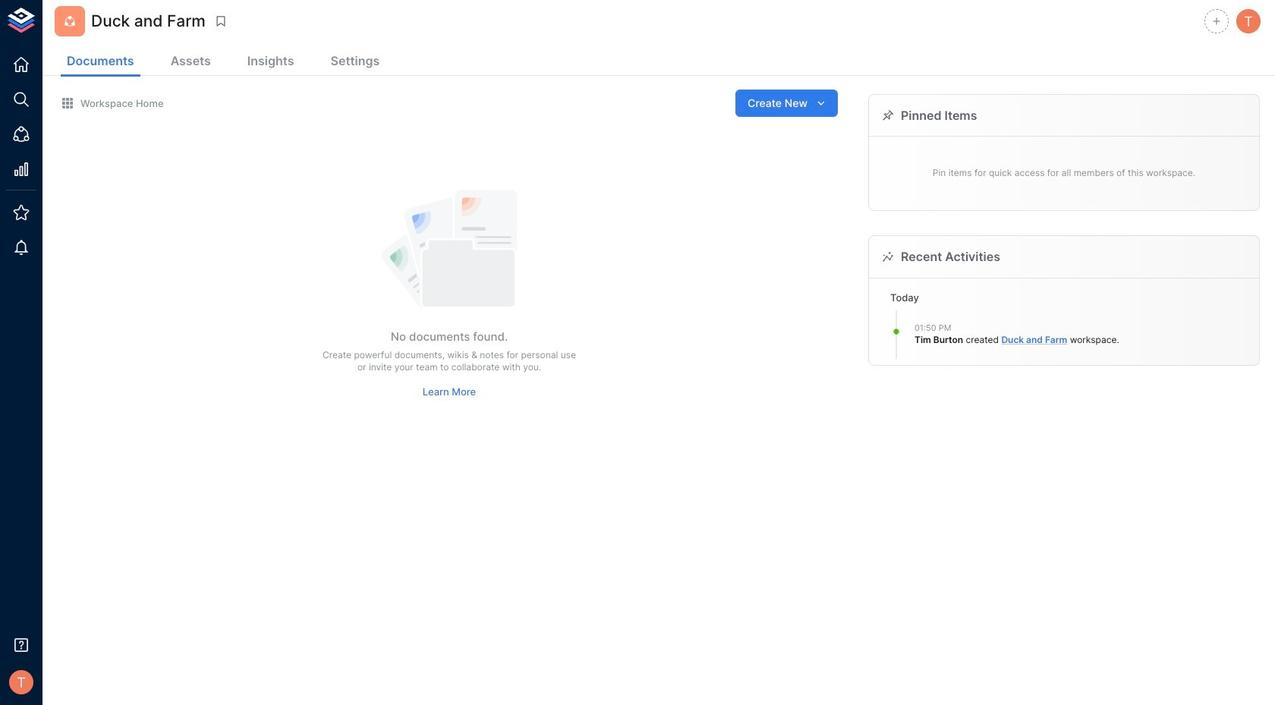 Task type: vqa. For each thing, say whether or not it's contained in the screenshot.
the topmost the Favorite image
no



Task type: describe. For each thing, give the bounding box(es) containing it.
bookmark image
[[214, 14, 228, 28]]



